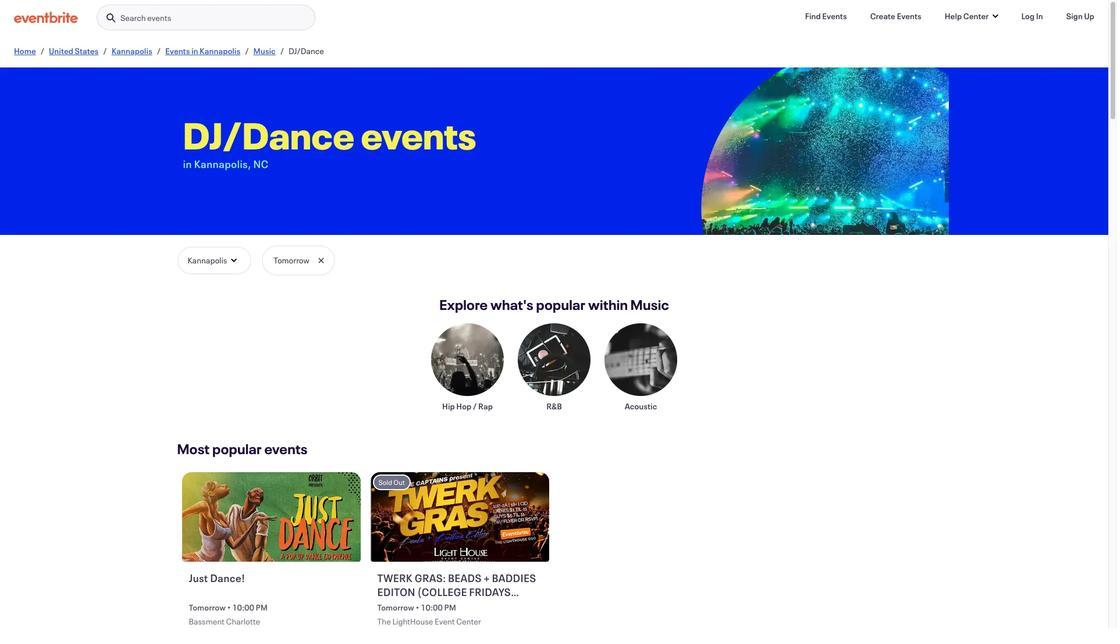 Task type: describe. For each thing, give the bounding box(es) containing it.
just
[[189, 571, 208, 585]]

search events button
[[97, 5, 315, 31]]

/ right home link
[[41, 45, 44, 56]]

event
[[435, 617, 455, 628]]

home / united states / kannapolis / events in kannapolis / music / dj/dance
[[14, 45, 324, 56]]

10:00 for gras:
[[421, 603, 443, 614]]

(college
[[417, 585, 467, 599]]

season
[[377, 599, 419, 613]]

0 vertical spatial in
[[191, 45, 198, 56]]

events for create events
[[897, 10, 922, 22]]

hip hop / rap link
[[431, 324, 504, 412]]

1 horizontal spatial events
[[265, 440, 308, 459]]

baddies
[[492, 571, 536, 585]]

center inside tomorrow • 10:00 pm the lighthouse event center
[[456, 617, 481, 628]]

beads
[[448, 571, 482, 585]]

states
[[75, 45, 99, 56]]

tomorrow inside button
[[274, 255, 310, 266]]

explore what's popular within music
[[440, 296, 669, 314]]

log
[[1022, 10, 1035, 22]]

tomorrow button
[[263, 247, 334, 275]]

kannapolis button
[[177, 247, 252, 275]]

/ right music 'link'
[[280, 45, 284, 56]]

nc
[[253, 157, 269, 171]]

charlotte
[[226, 617, 260, 628]]

explore
[[440, 296, 488, 314]]

help
[[945, 10, 962, 22]]

1 vertical spatial music
[[631, 296, 669, 314]]

• for gras:
[[416, 603, 419, 614]]

twerk
[[377, 571, 413, 585]]

dance!
[[210, 571, 245, 585]]

home link
[[14, 45, 36, 56]]

twerk gras: beads + baddies editon (college fridays season finale)
[[377, 571, 536, 613]]

hop
[[456, 401, 472, 412]]

pm for gras:
[[444, 603, 456, 614]]

gras:
[[415, 571, 446, 585]]

twerk gras: beads + baddies editon (college fridays season finale) primary image image
[[371, 473, 550, 562]]

create events link
[[861, 5, 931, 28]]

in
[[1036, 10, 1043, 22]]

just dance! link
[[189, 571, 357, 600]]

create
[[871, 10, 896, 22]]

tomorrow • 10:00 pm the lighthouse event center
[[377, 603, 481, 628]]

events for dj/dance
[[361, 111, 477, 159]]

10:00 for dance!
[[232, 603, 254, 614]]

find
[[805, 10, 821, 22]]

kannapolis inside button
[[188, 255, 227, 266]]

editon
[[377, 585, 415, 599]]

dj/dance inside dj/dance events in kannapolis, nc
[[183, 111, 355, 159]]

/ right states
[[103, 45, 107, 56]]

out
[[394, 478, 405, 487]]

tomorrow for twerk gras: beads + baddies editon (college fridays season finale)
[[377, 603, 414, 614]]



Task type: locate. For each thing, give the bounding box(es) containing it.
1 horizontal spatial events
[[823, 10, 847, 22]]

0 vertical spatial dj/dance
[[289, 45, 324, 56]]

find events link
[[796, 5, 857, 28]]

find events
[[805, 10, 847, 22]]

dj/dance
[[289, 45, 324, 56], [183, 111, 355, 159]]

pm for dance!
[[256, 603, 268, 614]]

what's
[[491, 296, 534, 314]]

events
[[823, 10, 847, 22], [897, 10, 922, 22], [165, 45, 190, 56]]

1 vertical spatial events
[[361, 111, 477, 159]]

0 horizontal spatial pm
[[256, 603, 268, 614]]

0 horizontal spatial events
[[165, 45, 190, 56]]

events inside button
[[147, 12, 171, 23]]

in down 'search events' button
[[191, 45, 198, 56]]

dj/dance events in kannapolis, nc
[[183, 111, 477, 171]]

0 horizontal spatial music
[[253, 45, 276, 56]]

music
[[253, 45, 276, 56], [631, 296, 669, 314]]

/ left music 'link'
[[245, 45, 249, 56]]

popular right the most
[[212, 440, 262, 459]]

• inside tomorrow • 10:00 pm the lighthouse event center
[[416, 603, 419, 614]]

bassment
[[189, 617, 225, 628]]

10:00 down '(college'
[[421, 603, 443, 614]]

search
[[120, 12, 146, 23]]

0 vertical spatial popular
[[536, 296, 586, 314]]

events for search
[[147, 12, 171, 23]]

pm
[[256, 603, 268, 614], [444, 603, 456, 614]]

2 pm from the left
[[444, 603, 456, 614]]

in inside dj/dance events in kannapolis, nc
[[183, 157, 192, 171]]

pm up charlotte at the left of the page
[[256, 603, 268, 614]]

sold
[[379, 478, 392, 487]]

0 horizontal spatial tomorrow
[[189, 603, 226, 614]]

kannapolis,
[[194, 157, 251, 171]]

1 vertical spatial center
[[456, 617, 481, 628]]

• up lighthouse
[[416, 603, 419, 614]]

events down 'search events' button
[[165, 45, 190, 56]]

2 • from the left
[[416, 603, 419, 614]]

pm up event
[[444, 603, 456, 614]]

1 pm from the left
[[256, 603, 268, 614]]

pm inside tomorrow • 10:00 pm bassment charlotte
[[256, 603, 268, 614]]

2 horizontal spatial events
[[897, 10, 922, 22]]

search events
[[120, 12, 171, 23]]

1 horizontal spatial music
[[631, 296, 669, 314]]

• for dance!
[[227, 603, 231, 614]]

center right event
[[456, 617, 481, 628]]

in
[[191, 45, 198, 56], [183, 157, 192, 171]]

center right help
[[964, 10, 989, 22]]

tomorrow
[[274, 255, 310, 266], [189, 603, 226, 614], [377, 603, 414, 614]]

/ left the rap
[[473, 401, 477, 412]]

hip
[[442, 401, 455, 412]]

help center
[[945, 10, 989, 22]]

kannapolis
[[112, 45, 152, 56], [200, 45, 240, 56], [188, 255, 227, 266]]

most popular events
[[177, 440, 308, 459]]

acoustic link
[[605, 324, 677, 412]]

kannapolis link
[[112, 45, 152, 56]]

up
[[1085, 10, 1095, 22]]

0 vertical spatial center
[[964, 10, 989, 22]]

0 horizontal spatial events
[[147, 12, 171, 23]]

just dance!
[[189, 571, 245, 585]]

sign up link
[[1057, 5, 1104, 28]]

• inside tomorrow • 10:00 pm bassment charlotte
[[227, 603, 231, 614]]

2 horizontal spatial events
[[361, 111, 477, 159]]

1 horizontal spatial tomorrow
[[274, 255, 310, 266]]

• up charlotte at the left of the page
[[227, 603, 231, 614]]

2 vertical spatial events
[[265, 440, 308, 459]]

0 horizontal spatial center
[[456, 617, 481, 628]]

hip hop / rap
[[442, 401, 493, 412]]

1 horizontal spatial popular
[[536, 296, 586, 314]]

1 horizontal spatial 10:00
[[421, 603, 443, 614]]

the
[[377, 617, 391, 628]]

events right "find"
[[823, 10, 847, 22]]

finale)
[[421, 599, 460, 613]]

2 10:00 from the left
[[421, 603, 443, 614]]

united
[[49, 45, 73, 56]]

fridays
[[469, 585, 511, 599]]

10:00 inside tomorrow • 10:00 pm bassment charlotte
[[232, 603, 254, 614]]

united states link
[[49, 45, 99, 56]]

10:00
[[232, 603, 254, 614], [421, 603, 443, 614]]

tomorrow inside tomorrow • 10:00 pm the lighthouse event center
[[377, 603, 414, 614]]

2 horizontal spatial tomorrow
[[377, 603, 414, 614]]

1 horizontal spatial center
[[964, 10, 989, 22]]

in left kannapolis,
[[183, 157, 192, 171]]

rap
[[478, 401, 493, 412]]

1 horizontal spatial •
[[416, 603, 419, 614]]

home
[[14, 45, 36, 56]]

r&b link
[[518, 324, 591, 412]]

events
[[147, 12, 171, 23], [361, 111, 477, 159], [265, 440, 308, 459]]

0 horizontal spatial popular
[[212, 440, 262, 459]]

0 vertical spatial music
[[253, 45, 276, 56]]

0 horizontal spatial •
[[227, 603, 231, 614]]

1 vertical spatial popular
[[212, 440, 262, 459]]

events for find events
[[823, 10, 847, 22]]

/ right kannapolis link
[[157, 45, 161, 56]]

events in kannapolis link
[[165, 45, 240, 56]]

1 horizontal spatial pm
[[444, 603, 456, 614]]

popular
[[536, 296, 586, 314], [212, 440, 262, 459]]

1 vertical spatial dj/dance
[[183, 111, 355, 159]]

sign up
[[1067, 10, 1095, 22]]

pm inside tomorrow • 10:00 pm the lighthouse event center
[[444, 603, 456, 614]]

r&b
[[547, 401, 562, 412]]

log in link
[[1012, 5, 1053, 28]]

tomorrow • 10:00 pm bassment charlotte
[[189, 603, 268, 628]]

0 vertical spatial events
[[147, 12, 171, 23]]

most
[[177, 440, 210, 459]]

log in
[[1022, 10, 1043, 22]]

lighthouse
[[393, 617, 433, 628]]

music link
[[253, 45, 276, 56]]

1 • from the left
[[227, 603, 231, 614]]

acoustic
[[625, 401, 657, 412]]

+
[[484, 571, 490, 585]]

tomorrow for just dance!
[[189, 603, 226, 614]]

just dance! primary image image
[[182, 473, 361, 562]]

1 10:00 from the left
[[232, 603, 254, 614]]

•
[[227, 603, 231, 614], [416, 603, 419, 614]]

10:00 inside tomorrow • 10:00 pm the lighthouse event center
[[421, 603, 443, 614]]

1 vertical spatial in
[[183, 157, 192, 171]]

sign
[[1067, 10, 1083, 22]]

10:00 up charlotte at the left of the page
[[232, 603, 254, 614]]

events inside dj/dance events in kannapolis, nc
[[361, 111, 477, 159]]

/
[[41, 45, 44, 56], [103, 45, 107, 56], [157, 45, 161, 56], [245, 45, 249, 56], [280, 45, 284, 56], [473, 401, 477, 412]]

[object object] image
[[698, 68, 949, 269]]

create events
[[871, 10, 922, 22]]

popular left within
[[536, 296, 586, 314]]

twerk gras: beads + baddies editon (college fridays season finale) link
[[377, 571, 545, 613]]

within
[[588, 296, 628, 314]]

sold out
[[379, 478, 405, 487]]

eventbrite image
[[14, 12, 78, 23]]

0 horizontal spatial 10:00
[[232, 603, 254, 614]]

tomorrow inside tomorrow • 10:00 pm bassment charlotte
[[189, 603, 226, 614]]

center
[[964, 10, 989, 22], [456, 617, 481, 628]]

events right create
[[897, 10, 922, 22]]



Task type: vqa. For each thing, say whether or not it's contained in the screenshot.
top center
yes



